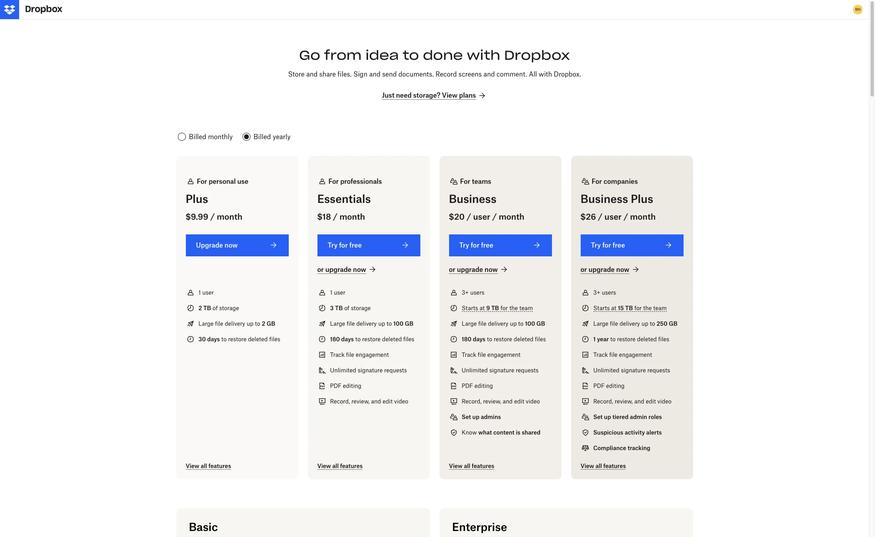 Task type: describe. For each thing, give the bounding box(es) containing it.
suspicious
[[593, 429, 623, 436]]

storage for 2 tb of storage
[[219, 305, 239, 311]]

1 gb from the left
[[267, 320, 275, 327]]

video for business plus
[[658, 398, 672, 405]]

use
[[237, 177, 248, 185]]

3
[[330, 305, 334, 311]]

pdf for essentials
[[330, 382, 341, 389]]

100 for essentials
[[393, 320, 404, 327]]

dropbox
[[504, 47, 570, 63]]

share
[[319, 70, 336, 78]]

/ for business plus
[[598, 212, 603, 222]]

3 tb of storage
[[330, 305, 371, 311]]

engagement for essentials
[[356, 351, 389, 358]]

documents.
[[399, 70, 434, 78]]

starts for business
[[462, 305, 478, 311]]

try for free link for business plus
[[581, 234, 684, 256]]

know
[[462, 429, 477, 436]]

for companies
[[592, 177, 638, 185]]

yearly
[[273, 133, 291, 141]]

track for business plus
[[593, 351, 608, 358]]

try for free for business
[[459, 241, 493, 249]]

engagement for business plus
[[619, 351, 652, 358]]

suspicious activity alerts
[[593, 429, 662, 436]]

30
[[198, 336, 206, 343]]

2 tb of storage
[[198, 305, 239, 311]]

bn
[[855, 7, 861, 12]]

view for business plus
[[581, 463, 594, 469]]

record, for business plus
[[593, 398, 613, 405]]

days for essentials
[[341, 336, 354, 343]]

180 days to restore deleted files for business
[[462, 336, 546, 343]]

1 user for 3
[[330, 289, 345, 296]]

1 features from the left
[[208, 463, 231, 469]]

3 tb from the left
[[491, 305, 499, 311]]

set up admins
[[462, 414, 501, 420]]

record
[[436, 70, 457, 78]]

enterprise
[[452, 520, 507, 534]]

1 delivery from the left
[[225, 320, 245, 327]]

track file engagement for business plus
[[593, 351, 652, 358]]

all for essentials
[[332, 463, 339, 469]]

companies
[[604, 177, 638, 185]]

basic
[[189, 520, 218, 534]]

pdf for business
[[462, 382, 473, 389]]

2 month from the left
[[340, 212, 365, 222]]

view inside just need storage? view plans link
[[442, 92, 458, 99]]

unlimited signature requests for essentials
[[330, 367, 407, 374]]

tracking
[[628, 445, 650, 451]]

roles
[[649, 414, 662, 420]]

1 deleted from the left
[[248, 336, 268, 343]]

starts at 9 tb for the team
[[462, 305, 533, 311]]

user up 2 tb of storage
[[202, 289, 214, 296]]

or upgrade now link for business plus
[[581, 265, 641, 275]]

for right '9'
[[501, 305, 508, 311]]

delivery for business
[[488, 320, 508, 327]]

$18
[[317, 212, 331, 222]]

business plus
[[581, 192, 653, 206]]

is
[[516, 429, 520, 436]]

signature for essentials
[[358, 367, 383, 374]]

year
[[597, 336, 609, 343]]

now for business
[[485, 266, 498, 274]]

free for essentials
[[349, 241, 362, 249]]

$9.99
[[186, 212, 208, 222]]

users for business plus
[[602, 289, 616, 296]]

large file delivery up to 100 gb for essentials
[[330, 320, 414, 327]]

upgrade now link
[[186, 234, 289, 256]]

for for business plus
[[592, 177, 602, 185]]

pdf editing for business plus
[[593, 382, 625, 389]]

try for free link for business
[[449, 234, 552, 256]]

video for essentials
[[394, 398, 408, 405]]

for teams
[[460, 177, 491, 185]]

now right upgrade
[[225, 241, 238, 249]]

go from idea to done with dropbox
[[299, 47, 570, 63]]

requests for essentials
[[384, 367, 407, 374]]

free for business
[[481, 241, 493, 249]]

1 view all features link from the left
[[186, 463, 231, 470]]

2 tb from the left
[[335, 305, 343, 311]]

plans
[[459, 92, 476, 99]]

user down business plus
[[605, 212, 622, 222]]

billed for billed yearly
[[254, 133, 271, 141]]

$20 / user / month
[[449, 212, 524, 222]]

edit for essentials
[[383, 398, 393, 405]]

1 year to restore deleted files
[[593, 336, 669, 343]]

3 month from the left
[[499, 212, 524, 222]]

files.
[[338, 70, 352, 78]]

requests for business plus
[[647, 367, 670, 374]]

features for essentials
[[340, 463, 363, 469]]

180 days to restore deleted files for essentials
[[330, 336, 414, 343]]

pdf editing for business
[[462, 382, 493, 389]]

starts for business plus
[[593, 305, 610, 311]]

personal
[[209, 177, 236, 185]]

1 plus from the left
[[186, 192, 208, 206]]

alerts
[[646, 429, 662, 436]]

view all features for essentials
[[317, 463, 363, 469]]

for for business
[[460, 177, 470, 185]]

all
[[529, 70, 537, 78]]

view all features link for business
[[449, 463, 494, 470]]

or upgrade now for essentials
[[317, 266, 366, 274]]

$9.99 / month
[[186, 212, 242, 222]]

delivery for business plus
[[620, 320, 640, 327]]

gb for business plus
[[669, 320, 678, 327]]

now for essentials
[[353, 266, 366, 274]]

activity
[[625, 429, 645, 436]]

6 / from the left
[[624, 212, 628, 222]]

deleted for essentials
[[382, 336, 402, 343]]

for for business plus
[[602, 241, 611, 249]]

$18 / month
[[317, 212, 365, 222]]

set up tiered admin roles
[[593, 414, 662, 420]]

billed for billed monthly
[[189, 133, 206, 141]]

know what content is shared
[[462, 429, 541, 436]]

what
[[478, 429, 492, 436]]

180 for essentials
[[330, 336, 340, 343]]

admin
[[630, 414, 647, 420]]

pdf editing for essentials
[[330, 382, 361, 389]]

unlimited for essentials
[[330, 367, 356, 374]]

record, review, and edit video for business plus
[[593, 398, 672, 405]]

dropbox.
[[554, 70, 581, 78]]

large for business
[[462, 320, 477, 327]]

store
[[288, 70, 305, 78]]

track file engagement for business
[[462, 351, 521, 358]]

or upgrade now link for essentials
[[317, 265, 377, 275]]

for for essentials
[[339, 241, 348, 249]]

15
[[618, 305, 624, 311]]

deleted for business plus
[[637, 336, 657, 343]]

review, for business plus
[[615, 398, 633, 405]]

track file engagement for essentials
[[330, 351, 389, 358]]

record, review, and edit video for business
[[462, 398, 540, 405]]

video for business
[[526, 398, 540, 405]]

9
[[486, 305, 490, 311]]

for for business
[[471, 241, 480, 249]]

from
[[324, 47, 362, 63]]

billed yearly
[[254, 133, 291, 141]]

billed monthly
[[189, 133, 233, 141]]

1 for 3 tb
[[330, 289, 332, 296]]

1 files from the left
[[269, 336, 280, 343]]

track for essentials
[[330, 351, 345, 358]]

delivery for essentials
[[356, 320, 377, 327]]

just need storage? view plans link
[[382, 91, 487, 101]]

3+ users for business
[[462, 289, 484, 296]]

tiered
[[612, 414, 629, 420]]

or for business plus
[[581, 266, 587, 274]]

need
[[396, 92, 412, 99]]

for for essentials
[[328, 177, 339, 185]]

1 all from the left
[[201, 463, 207, 469]]

250
[[657, 320, 668, 327]]

teams
[[472, 177, 491, 185]]

admins
[[481, 414, 501, 420]]

store and share files. sign and send documents. record screens and comment. all with dropbox.
[[288, 70, 581, 78]]

for personal use
[[197, 177, 248, 185]]

engagement for business
[[487, 351, 521, 358]]



Task type: vqa. For each thing, say whether or not it's contained in the screenshot.
Quota Usage element on the left bottom of the page
no



Task type: locate. For each thing, give the bounding box(es) containing it.
2 horizontal spatial or
[[581, 266, 587, 274]]

try for free down "$18 / month"
[[328, 241, 362, 249]]

100
[[393, 320, 404, 327], [525, 320, 535, 327]]

free down "$18 / month"
[[349, 241, 362, 249]]

set up suspicious
[[593, 414, 603, 420]]

1 unlimited signature requests from the left
[[330, 367, 407, 374]]

for left the companies
[[592, 177, 602, 185]]

or upgrade now link up '9'
[[449, 265, 509, 275]]

4 view all features link from the left
[[581, 463, 626, 470]]

days right 30
[[207, 336, 220, 343]]

at left "15"
[[611, 305, 616, 311]]

3+ users up starts at 9 tb for the team
[[462, 289, 484, 296]]

1 or upgrade now link from the left
[[317, 265, 377, 275]]

0 horizontal spatial pdf
[[330, 382, 341, 389]]

editing for essentials
[[343, 382, 361, 389]]

or upgrade now link for business
[[449, 265, 509, 275]]

tb up 30
[[203, 305, 211, 311]]

at left '9'
[[480, 305, 485, 311]]

upgrade
[[325, 266, 352, 274], [457, 266, 483, 274], [589, 266, 615, 274]]

users for business
[[470, 289, 484, 296]]

0 horizontal spatial billed
[[189, 133, 206, 141]]

0 horizontal spatial review,
[[352, 398, 370, 405]]

1 horizontal spatial with
[[539, 70, 552, 78]]

0 horizontal spatial 180 days to restore deleted files
[[330, 336, 414, 343]]

1 user for 2
[[198, 289, 214, 296]]

4 for from the left
[[592, 177, 602, 185]]

1 view all features from the left
[[186, 463, 231, 469]]

1 vertical spatial with
[[539, 70, 552, 78]]

upgrade
[[196, 241, 223, 249]]

team
[[519, 305, 533, 311], [653, 305, 667, 311]]

180 days to restore deleted files
[[330, 336, 414, 343], [462, 336, 546, 343]]

2 3+ from the left
[[593, 289, 600, 296]]

editing
[[343, 382, 361, 389], [475, 382, 493, 389], [606, 382, 625, 389]]

1 horizontal spatial track file engagement
[[462, 351, 521, 358]]

users up starts at 15 tb for the team
[[602, 289, 616, 296]]

3+ users up starts at 15 tb for the team
[[593, 289, 616, 296]]

2 deleted from the left
[[382, 336, 402, 343]]

2
[[198, 305, 202, 311], [262, 320, 265, 327]]

2 horizontal spatial unlimited
[[593, 367, 620, 374]]

0 horizontal spatial starts
[[462, 305, 478, 311]]

2 180 days to restore deleted files from the left
[[462, 336, 546, 343]]

view all features link
[[186, 463, 231, 470], [317, 463, 363, 470], [449, 463, 494, 470], [581, 463, 626, 470]]

0 horizontal spatial business
[[449, 192, 497, 206]]

all for business plus
[[596, 463, 602, 469]]

0 horizontal spatial 1 user
[[198, 289, 214, 296]]

0 horizontal spatial editing
[[343, 382, 361, 389]]

just need storage? view plans
[[382, 92, 476, 99]]

1 horizontal spatial team
[[653, 305, 667, 311]]

1 horizontal spatial signature
[[489, 367, 514, 374]]

view all features link for business plus
[[581, 463, 626, 470]]

2 try for free from the left
[[459, 241, 493, 249]]

comment.
[[497, 70, 527, 78]]

for up large file delivery up to 250 gb
[[635, 305, 642, 311]]

3 all from the left
[[464, 463, 470, 469]]

1 engagement from the left
[[356, 351, 389, 358]]

0 horizontal spatial video
[[394, 398, 408, 405]]

2 delivery from the left
[[356, 320, 377, 327]]

2 horizontal spatial unlimited signature requests
[[593, 367, 670, 374]]

1 horizontal spatial try for free
[[459, 241, 493, 249]]

deleted
[[248, 336, 268, 343], [382, 336, 402, 343], [514, 336, 534, 343], [637, 336, 657, 343]]

files for essentials
[[403, 336, 414, 343]]

1 horizontal spatial edit
[[514, 398, 524, 405]]

$26 / user / month
[[581, 212, 656, 222]]

now up 3 tb of storage
[[353, 266, 366, 274]]

2 up 30
[[198, 305, 202, 311]]

1 horizontal spatial set
[[593, 414, 603, 420]]

2 unlimited signature requests from the left
[[462, 367, 539, 374]]

1 horizontal spatial 180
[[462, 336, 472, 343]]

2 plus from the left
[[631, 192, 653, 206]]

large for business plus
[[593, 320, 609, 327]]

/ for essentials
[[333, 212, 338, 222]]

1 horizontal spatial billed
[[254, 133, 271, 141]]

$26
[[581, 212, 596, 222]]

2 try from the left
[[459, 241, 469, 249]]

2 horizontal spatial pdf
[[593, 382, 605, 389]]

1 storage from the left
[[219, 305, 239, 311]]

1 horizontal spatial track
[[462, 351, 476, 358]]

/
[[210, 212, 215, 222], [333, 212, 338, 222], [467, 212, 471, 222], [492, 212, 497, 222], [598, 212, 603, 222], [624, 212, 628, 222]]

3+ for business plus
[[593, 289, 600, 296]]

try down "$20"
[[459, 241, 469, 249]]

features
[[208, 463, 231, 469], [340, 463, 363, 469], [472, 463, 494, 469], [603, 463, 626, 469]]

2 storage from the left
[[351, 305, 371, 311]]

0 horizontal spatial large file delivery up to 100 gb
[[330, 320, 414, 327]]

try for free down $26 / user / month at right
[[591, 241, 625, 249]]

1 horizontal spatial 1 user
[[330, 289, 345, 296]]

try for free down $20 / user / month
[[459, 241, 493, 249]]

try for business plus
[[591, 241, 601, 249]]

180 days to restore deleted files down starts at 9 tb for the team
[[462, 336, 546, 343]]

of for 2 tb
[[213, 305, 218, 311]]

1 team from the left
[[519, 305, 533, 311]]

2 or upgrade now from the left
[[449, 266, 498, 274]]

review, for business
[[483, 398, 501, 405]]

view
[[442, 92, 458, 99], [186, 463, 199, 469], [317, 463, 331, 469], [449, 463, 463, 469], [581, 463, 594, 469]]

unlimited signature requests for business plus
[[593, 367, 670, 374]]

3 record, from the left
[[593, 398, 613, 405]]

large file delivery up to 2 gb
[[198, 320, 275, 327]]

screens
[[459, 70, 482, 78]]

2 horizontal spatial try for free link
[[581, 234, 684, 256]]

track for business
[[462, 351, 476, 358]]

unlimited for business plus
[[593, 367, 620, 374]]

restore down starts at 9 tb for the team
[[494, 336, 512, 343]]

3 try from the left
[[591, 241, 601, 249]]

3 delivery from the left
[[488, 320, 508, 327]]

essentials
[[317, 192, 371, 206]]

0 horizontal spatial set
[[462, 414, 471, 420]]

0 horizontal spatial 3+ users
[[462, 289, 484, 296]]

1 horizontal spatial try for free link
[[449, 234, 552, 256]]

0 horizontal spatial or upgrade now
[[317, 266, 366, 274]]

or upgrade now link up 3 tb of storage
[[317, 265, 377, 275]]

1 horizontal spatial record, review, and edit video
[[462, 398, 540, 405]]

large down 3
[[330, 320, 345, 327]]

free down $26 / user / month at right
[[613, 241, 625, 249]]

100 for business
[[525, 320, 535, 327]]

1 horizontal spatial video
[[526, 398, 540, 405]]

restore for business plus
[[617, 336, 636, 343]]

try for free
[[328, 241, 362, 249], [459, 241, 493, 249], [591, 241, 625, 249]]

unlimited signature requests
[[330, 367, 407, 374], [462, 367, 539, 374], [593, 367, 670, 374]]

for left teams on the top right of the page
[[460, 177, 470, 185]]

for down $26 / user / month at right
[[602, 241, 611, 249]]

2 horizontal spatial record,
[[593, 398, 613, 405]]

starts left "15"
[[593, 305, 610, 311]]

now up "15"
[[616, 266, 630, 274]]

billed
[[189, 133, 206, 141], [254, 133, 271, 141]]

2 horizontal spatial or upgrade now
[[581, 266, 630, 274]]

2 horizontal spatial review,
[[615, 398, 633, 405]]

video
[[394, 398, 408, 405], [526, 398, 540, 405], [658, 398, 672, 405]]

for for plus
[[197, 177, 207, 185]]

with right all
[[539, 70, 552, 78]]

3 large from the left
[[462, 320, 477, 327]]

business down for teams
[[449, 192, 497, 206]]

180 days to restore deleted files down 3 tb of storage
[[330, 336, 414, 343]]

1 horizontal spatial the
[[643, 305, 652, 311]]

record, for business
[[462, 398, 482, 405]]

try for free link for essentials
[[317, 234, 420, 256]]

1 horizontal spatial free
[[481, 241, 493, 249]]

2 unlimited from the left
[[462, 367, 488, 374]]

2 record, review, and edit video from the left
[[462, 398, 540, 405]]

restore down large file delivery up to 250 gb
[[617, 336, 636, 343]]

0 horizontal spatial or upgrade now link
[[317, 265, 377, 275]]

restore for business
[[494, 336, 512, 343]]

2 track from the left
[[462, 351, 476, 358]]

edit for business
[[514, 398, 524, 405]]

3+ for business
[[462, 289, 469, 296]]

3+ users for business plus
[[593, 289, 616, 296]]

0 horizontal spatial requests
[[384, 367, 407, 374]]

view all features link for essentials
[[317, 463, 363, 470]]

sign
[[353, 70, 368, 78]]

1 at from the left
[[480, 305, 485, 311]]

3 free from the left
[[613, 241, 625, 249]]

business down for companies
[[581, 192, 628, 206]]

days down starts at 9 tb for the team
[[473, 336, 486, 343]]

pdf editing
[[330, 382, 361, 389], [462, 382, 493, 389], [593, 382, 625, 389]]

1 review, from the left
[[352, 398, 370, 405]]

plus down the companies
[[631, 192, 653, 206]]

team up "250"
[[653, 305, 667, 311]]

2 free from the left
[[481, 241, 493, 249]]

2 horizontal spatial engagement
[[619, 351, 652, 358]]

shared
[[522, 429, 541, 436]]

0 horizontal spatial 100
[[393, 320, 404, 327]]

gb
[[267, 320, 275, 327], [405, 320, 414, 327], [537, 320, 545, 327], [669, 320, 678, 327]]

3 files from the left
[[535, 336, 546, 343]]

days for business
[[473, 336, 486, 343]]

billed left monthly
[[189, 133, 206, 141]]

1 horizontal spatial requests
[[516, 367, 539, 374]]

view for essentials
[[317, 463, 331, 469]]

1 pdf editing from the left
[[330, 382, 361, 389]]

1 1 user from the left
[[198, 289, 214, 296]]

large for essentials
[[330, 320, 345, 327]]

3 gb from the left
[[537, 320, 545, 327]]

delivery up 30 days to restore deleted files
[[225, 320, 245, 327]]

2 horizontal spatial try for free
[[591, 241, 625, 249]]

month
[[217, 212, 242, 222], [340, 212, 365, 222], [499, 212, 524, 222], [630, 212, 656, 222]]

1 horizontal spatial business
[[581, 192, 628, 206]]

delivery down 3 tb of storage
[[356, 320, 377, 327]]

track
[[330, 351, 345, 358], [462, 351, 476, 358], [593, 351, 608, 358]]

0 horizontal spatial at
[[480, 305, 485, 311]]

2 1 user from the left
[[330, 289, 345, 296]]

1 tb from the left
[[203, 305, 211, 311]]

with up screens
[[467, 47, 500, 63]]

1 month from the left
[[217, 212, 242, 222]]

compliance
[[593, 445, 626, 451]]

2 the from the left
[[643, 305, 652, 311]]

3 try for free from the left
[[591, 241, 625, 249]]

record,
[[330, 398, 350, 405], [462, 398, 482, 405], [593, 398, 613, 405]]

1 up 2 tb of storage
[[198, 289, 201, 296]]

1 horizontal spatial large file delivery up to 100 gb
[[462, 320, 545, 327]]

professionals
[[340, 177, 382, 185]]

0 horizontal spatial engagement
[[356, 351, 389, 358]]

1 horizontal spatial 3+
[[593, 289, 600, 296]]

or upgrade now link
[[317, 265, 377, 275], [449, 265, 509, 275], [581, 265, 641, 275]]

with
[[467, 47, 500, 63], [539, 70, 552, 78]]

2 signature from the left
[[489, 367, 514, 374]]

view all features
[[186, 463, 231, 469], [317, 463, 363, 469], [449, 463, 494, 469], [581, 463, 626, 469]]

1 user up 3
[[330, 289, 345, 296]]

180 for business
[[462, 336, 472, 343]]

try down $18
[[328, 241, 338, 249]]

features for business plus
[[603, 463, 626, 469]]

2 horizontal spatial 1
[[593, 336, 596, 343]]

1 for 2 tb
[[198, 289, 201, 296]]

the for business
[[509, 305, 518, 311]]

now for business plus
[[616, 266, 630, 274]]

1 horizontal spatial record,
[[462, 398, 482, 405]]

2 horizontal spatial signature
[[621, 367, 646, 374]]

restore down 3 tb of storage
[[362, 336, 381, 343]]

storage right 3
[[351, 305, 371, 311]]

0 horizontal spatial signature
[[358, 367, 383, 374]]

3 or upgrade now link from the left
[[581, 265, 641, 275]]

try for free for business plus
[[591, 241, 625, 249]]

3+ users
[[462, 289, 484, 296], [593, 289, 616, 296]]

2 view all features from the left
[[317, 463, 363, 469]]

now up '9'
[[485, 266, 498, 274]]

0 horizontal spatial with
[[467, 47, 500, 63]]

1 record, from the left
[[330, 398, 350, 405]]

tb
[[203, 305, 211, 311], [335, 305, 343, 311], [491, 305, 499, 311], [625, 305, 633, 311]]

1 horizontal spatial try
[[459, 241, 469, 249]]

billed left 'yearly'
[[254, 133, 271, 141]]

1 horizontal spatial review,
[[483, 398, 501, 405]]

1 vertical spatial 2
[[262, 320, 265, 327]]

files for business plus
[[658, 336, 669, 343]]

team for business plus
[[653, 305, 667, 311]]

3+ up starts at 9 tb for the team
[[462, 289, 469, 296]]

2 horizontal spatial free
[[613, 241, 625, 249]]

1 horizontal spatial users
[[602, 289, 616, 296]]

engagement
[[356, 351, 389, 358], [487, 351, 521, 358], [619, 351, 652, 358]]

delivery down starts at 15 tb for the team
[[620, 320, 640, 327]]

large file delivery up to 100 gb down starts at 9 tb for the team
[[462, 320, 545, 327]]

content
[[493, 429, 515, 436]]

done
[[423, 47, 463, 63]]

0 horizontal spatial track file engagement
[[330, 351, 389, 358]]

files for business
[[535, 336, 546, 343]]

1 horizontal spatial of
[[344, 305, 349, 311]]

record, review, and edit video for essentials
[[330, 398, 408, 405]]

editing for business plus
[[606, 382, 625, 389]]

1 horizontal spatial unlimited signature requests
[[462, 367, 539, 374]]

2 horizontal spatial days
[[473, 336, 486, 343]]

try for essentials
[[328, 241, 338, 249]]

1 try from the left
[[328, 241, 338, 249]]

large down starts at 9 tb for the team
[[462, 320, 477, 327]]

1 restore from the left
[[228, 336, 247, 343]]

review,
[[352, 398, 370, 405], [483, 398, 501, 405], [615, 398, 633, 405]]

upgrade for essentials
[[325, 266, 352, 274]]

go
[[299, 47, 320, 63]]

upgrade for business
[[457, 266, 483, 274]]

or upgrade now link up "15"
[[581, 265, 641, 275]]

2 180 from the left
[[462, 336, 472, 343]]

of right 3
[[344, 305, 349, 311]]

3 edit from the left
[[646, 398, 656, 405]]

3 requests from the left
[[647, 367, 670, 374]]

2 pdf from the left
[[462, 382, 473, 389]]

storage up large file delivery up to 2 gb
[[219, 305, 239, 311]]

1 horizontal spatial 3+ users
[[593, 289, 616, 296]]

2 billed from the left
[[254, 133, 271, 141]]

try for free link
[[317, 234, 420, 256], [449, 234, 552, 256], [581, 234, 684, 256]]

4 restore from the left
[[617, 336, 636, 343]]

days down 3 tb of storage
[[341, 336, 354, 343]]

monthly
[[208, 133, 233, 141]]

4 tb from the left
[[625, 305, 633, 311]]

restore
[[228, 336, 247, 343], [362, 336, 381, 343], [494, 336, 512, 343], [617, 336, 636, 343]]

1 left year at bottom right
[[593, 336, 596, 343]]

storage?
[[413, 92, 440, 99]]

for up essentials
[[328, 177, 339, 185]]

try for free link down $20 / user / month
[[449, 234, 552, 256]]

try
[[328, 241, 338, 249], [459, 241, 469, 249], [591, 241, 601, 249]]

users
[[470, 289, 484, 296], [602, 289, 616, 296]]

compliance tracking
[[593, 445, 650, 451]]

1 unlimited from the left
[[330, 367, 356, 374]]

1 horizontal spatial engagement
[[487, 351, 521, 358]]

$20
[[449, 212, 465, 222]]

3 track file engagement from the left
[[593, 351, 652, 358]]

gb for business
[[537, 320, 545, 327]]

3 pdf from the left
[[593, 382, 605, 389]]

just
[[382, 92, 395, 99]]

0 horizontal spatial try for free
[[328, 241, 362, 249]]

1 horizontal spatial storage
[[351, 305, 371, 311]]

2 up 30 days to restore deleted files
[[262, 320, 265, 327]]

0 horizontal spatial free
[[349, 241, 362, 249]]

for down $20 / user / month
[[471, 241, 480, 249]]

0 horizontal spatial unlimited signature requests
[[330, 367, 407, 374]]

1 horizontal spatial or
[[449, 266, 455, 274]]

/ for business
[[467, 212, 471, 222]]

tb right "15"
[[625, 305, 633, 311]]

2 horizontal spatial edit
[[646, 398, 656, 405]]

1 horizontal spatial starts
[[593, 305, 610, 311]]

30 days to restore deleted files
[[198, 336, 280, 343]]

1 of from the left
[[213, 305, 218, 311]]

user up 3 tb of storage
[[334, 289, 345, 296]]

1 / from the left
[[210, 212, 215, 222]]

0 vertical spatial with
[[467, 47, 500, 63]]

None radio
[[241, 131, 292, 143]]

now
[[225, 241, 238, 249], [353, 266, 366, 274], [485, 266, 498, 274], [616, 266, 630, 274]]

5 / from the left
[[598, 212, 603, 222]]

4 features from the left
[[603, 463, 626, 469]]

set up know
[[462, 414, 471, 420]]

4 large from the left
[[593, 320, 609, 327]]

set for business plus
[[593, 414, 603, 420]]

0 horizontal spatial plus
[[186, 192, 208, 206]]

1 horizontal spatial pdf editing
[[462, 382, 493, 389]]

4 delivery from the left
[[620, 320, 640, 327]]

plus up $9.99
[[186, 192, 208, 206]]

restore down large file delivery up to 2 gb
[[228, 336, 247, 343]]

large up year at bottom right
[[593, 320, 609, 327]]

starts at 15 tb for the team
[[593, 305, 667, 311]]

view all features for business
[[449, 463, 494, 469]]

0 horizontal spatial 1
[[198, 289, 201, 296]]

1 requests from the left
[[384, 367, 407, 374]]

pdf
[[330, 382, 341, 389], [462, 382, 473, 389], [593, 382, 605, 389]]

view all features for business plus
[[581, 463, 626, 469]]

1 horizontal spatial days
[[341, 336, 354, 343]]

0 horizontal spatial track
[[330, 351, 345, 358]]

1 users from the left
[[470, 289, 484, 296]]

3+ up starts at 15 tb for the team
[[593, 289, 600, 296]]

0 horizontal spatial unlimited
[[330, 367, 356, 374]]

1 set from the left
[[462, 414, 471, 420]]

large up 30
[[198, 320, 214, 327]]

1 starts from the left
[[462, 305, 478, 311]]

upgrade now
[[196, 241, 238, 249]]

2 team from the left
[[653, 305, 667, 311]]

4 files from the left
[[658, 336, 669, 343]]

up
[[247, 320, 254, 327], [378, 320, 385, 327], [510, 320, 517, 327], [642, 320, 648, 327], [472, 414, 479, 420], [604, 414, 611, 420]]

large file delivery up to 100 gb for business
[[462, 320, 545, 327]]

signature
[[358, 367, 383, 374], [489, 367, 514, 374], [621, 367, 646, 374]]

0 horizontal spatial the
[[509, 305, 518, 311]]

user right "$20"
[[473, 212, 490, 222]]

4 month from the left
[[630, 212, 656, 222]]

requests
[[384, 367, 407, 374], [516, 367, 539, 374], [647, 367, 670, 374]]

tb right 3
[[335, 305, 343, 311]]

gb for essentials
[[405, 320, 414, 327]]

or for business
[[449, 266, 455, 274]]

2 horizontal spatial or upgrade now link
[[581, 265, 641, 275]]

1 horizontal spatial or upgrade now link
[[449, 265, 509, 275]]

2 upgrade from the left
[[457, 266, 483, 274]]

2 users from the left
[[602, 289, 616, 296]]

free down $20 / user / month
[[481, 241, 493, 249]]

0 horizontal spatial try
[[328, 241, 338, 249]]

team right '9'
[[519, 305, 533, 311]]

2 or upgrade now link from the left
[[449, 265, 509, 275]]

1 large file delivery up to 100 gb from the left
[[330, 320, 414, 327]]

requests for business
[[516, 367, 539, 374]]

0 horizontal spatial of
[[213, 305, 218, 311]]

0 vertical spatial 2
[[198, 305, 202, 311]]

2 record, from the left
[[462, 398, 482, 405]]

0 horizontal spatial 2
[[198, 305, 202, 311]]

starts left '9'
[[462, 305, 478, 311]]

1 horizontal spatial unlimited
[[462, 367, 488, 374]]

2 horizontal spatial track
[[593, 351, 608, 358]]

4 gb from the left
[[669, 320, 678, 327]]

1 horizontal spatial 1
[[330, 289, 332, 296]]

try for free link down $26 / user / month at right
[[581, 234, 684, 256]]

2 starts from the left
[[593, 305, 610, 311]]

1 user up 2 tb of storage
[[198, 289, 214, 296]]

0 horizontal spatial record, review, and edit video
[[330, 398, 408, 405]]

for
[[339, 241, 348, 249], [471, 241, 480, 249], [602, 241, 611, 249], [501, 305, 508, 311], [635, 305, 642, 311]]

view for business
[[449, 463, 463, 469]]

1 days from the left
[[207, 336, 220, 343]]

for professionals
[[328, 177, 382, 185]]

3 try for free link from the left
[[581, 234, 684, 256]]

try for free link down "$18 / month"
[[317, 234, 420, 256]]

2 pdf editing from the left
[[462, 382, 493, 389]]

4 / from the left
[[492, 212, 497, 222]]

0 horizontal spatial or
[[317, 266, 324, 274]]

0 horizontal spatial upgrade
[[325, 266, 352, 274]]

3 record, review, and edit video from the left
[[593, 398, 672, 405]]

2 horizontal spatial try
[[591, 241, 601, 249]]

large file delivery up to 250 gb
[[593, 320, 678, 327]]

0 horizontal spatial pdf editing
[[330, 382, 361, 389]]

the for business plus
[[643, 305, 652, 311]]

try for business
[[459, 241, 469, 249]]

send
[[382, 70, 397, 78]]

1 up 3
[[330, 289, 332, 296]]

1 horizontal spatial editing
[[475, 382, 493, 389]]

3 review, from the left
[[615, 398, 633, 405]]

0 horizontal spatial record,
[[330, 398, 350, 405]]

bn button
[[852, 3, 864, 16]]

the right '9'
[[509, 305, 518, 311]]

user
[[473, 212, 490, 222], [605, 212, 622, 222], [202, 289, 214, 296], [334, 289, 345, 296]]

users up starts at 9 tb for the team
[[470, 289, 484, 296]]

0 horizontal spatial 3+
[[462, 289, 469, 296]]

or upgrade now for business plus
[[581, 266, 630, 274]]

4 all from the left
[[596, 463, 602, 469]]

plus
[[186, 192, 208, 206], [631, 192, 653, 206]]

or upgrade now for business
[[449, 266, 498, 274]]

storage
[[219, 305, 239, 311], [351, 305, 371, 311]]

2 view all features link from the left
[[317, 463, 363, 470]]

2 files from the left
[[403, 336, 414, 343]]

delivery down starts at 9 tb for the team
[[488, 320, 508, 327]]

1 editing from the left
[[343, 382, 361, 389]]

None radio
[[176, 131, 234, 143]]

of up large file delivery up to 2 gb
[[213, 305, 218, 311]]

unlimited signature requests for business
[[462, 367, 539, 374]]

business
[[449, 192, 497, 206], [581, 192, 628, 206]]

or upgrade now
[[317, 266, 366, 274], [449, 266, 498, 274], [581, 266, 630, 274]]

signature for business plus
[[621, 367, 646, 374]]

for left personal on the top of page
[[197, 177, 207, 185]]

2 edit from the left
[[514, 398, 524, 405]]

at for business
[[480, 305, 485, 311]]

2 video from the left
[[526, 398, 540, 405]]

tb right '9'
[[491, 305, 499, 311]]

large file delivery up to 100 gb down 3 tb of storage
[[330, 320, 414, 327]]

1 video from the left
[[394, 398, 408, 405]]

unlimited for business
[[462, 367, 488, 374]]

try down the $26
[[591, 241, 601, 249]]

free
[[349, 241, 362, 249], [481, 241, 493, 249], [613, 241, 625, 249]]

1 3+ from the left
[[462, 289, 469, 296]]

1 horizontal spatial plus
[[631, 192, 653, 206]]

all for business
[[464, 463, 470, 469]]

for down "$18 / month"
[[339, 241, 348, 249]]

1 pdf from the left
[[330, 382, 341, 389]]

4 view all features from the left
[[581, 463, 626, 469]]

files
[[269, 336, 280, 343], [403, 336, 414, 343], [535, 336, 546, 343], [658, 336, 669, 343]]

or for essentials
[[317, 266, 324, 274]]

2 days from the left
[[341, 336, 354, 343]]

1 180 from the left
[[330, 336, 340, 343]]

the up large file delivery up to 250 gb
[[643, 305, 652, 311]]

1 large from the left
[[198, 320, 214, 327]]

3 days from the left
[[473, 336, 486, 343]]

to
[[403, 47, 419, 63], [255, 320, 260, 327], [387, 320, 392, 327], [518, 320, 524, 327], [650, 320, 655, 327], [221, 336, 227, 343], [355, 336, 361, 343], [487, 336, 492, 343], [610, 336, 616, 343]]

days
[[207, 336, 220, 343], [341, 336, 354, 343], [473, 336, 486, 343]]

for
[[197, 177, 207, 185], [328, 177, 339, 185], [460, 177, 470, 185], [592, 177, 602, 185]]

2 horizontal spatial upgrade
[[589, 266, 615, 274]]

3 features from the left
[[472, 463, 494, 469]]

idea
[[366, 47, 399, 63]]

at for business plus
[[611, 305, 616, 311]]

1 horizontal spatial or upgrade now
[[449, 266, 498, 274]]

restore for essentials
[[362, 336, 381, 343]]



